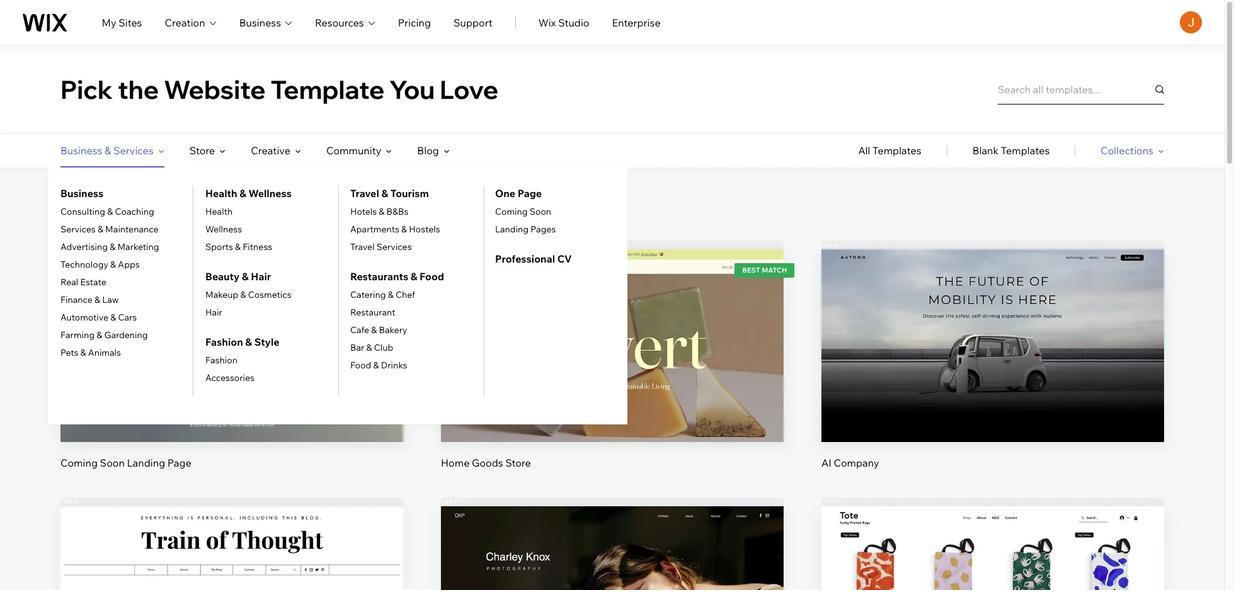 Task type: locate. For each thing, give the bounding box(es) containing it.
business inside "business consulting & coaching services & maintenance advertising & marketing technology & apps real estate finance & law automotive & cars farming & gardening pets & animals"
[[60, 187, 104, 200]]

fashion link
[[205, 355, 237, 366]]

restaurants & food link
[[350, 269, 444, 284]]

food down the hostels
[[420, 270, 444, 283]]

business for business "dropdown button"
[[239, 16, 281, 29]]

& up the services & maintenance 'link'
[[107, 206, 113, 217]]

1 vertical spatial travel
[[350, 241, 375, 253]]

professional
[[495, 253, 555, 265]]

1 horizontal spatial wellness
[[249, 187, 292, 200]]

0 horizontal spatial templates
[[196, 207, 258, 223]]

wellness up sports
[[205, 224, 242, 235]]

services up coaching
[[113, 144, 154, 157]]

hotels
[[350, 206, 377, 217]]

1 vertical spatial page
[[167, 457, 191, 469]]

store
[[189, 144, 215, 157], [505, 457, 531, 469]]

0 vertical spatial hair
[[251, 270, 271, 283]]

creation
[[165, 16, 205, 29]]

fitness
[[243, 241, 272, 253]]

health up wellness link
[[205, 206, 233, 217]]

ai
[[821, 457, 831, 469]]

most
[[60, 207, 91, 223]]

health up 'health' link
[[205, 187, 237, 200]]

most popular website templates - personal blog image
[[60, 506, 403, 590]]

0 horizontal spatial soon
[[100, 457, 125, 469]]

support
[[454, 16, 492, 29]]

1 fashion from the top
[[205, 336, 243, 348]]

1 vertical spatial hair
[[205, 307, 222, 318]]

0 horizontal spatial hair
[[205, 307, 222, 318]]

1 vertical spatial landing
[[127, 457, 165, 469]]

company
[[834, 457, 879, 469]]

2 vertical spatial services
[[377, 241, 412, 253]]

all
[[858, 144, 870, 157]]

page
[[518, 187, 542, 200], [167, 457, 191, 469]]

1 horizontal spatial services
[[113, 144, 154, 157]]

food
[[420, 270, 444, 283], [350, 360, 371, 371]]

template
[[271, 73, 385, 105]]

business link
[[60, 186, 104, 201]]

makeup & cosmetics link
[[205, 289, 291, 300]]

2 vertical spatial business
[[60, 187, 104, 200]]

hair
[[251, 270, 271, 283], [205, 307, 222, 318]]

goods
[[472, 457, 503, 469]]

bar
[[350, 342, 364, 353]]

1 vertical spatial food
[[350, 360, 371, 371]]

one page coming soon landing pages
[[495, 187, 556, 235]]

marketing
[[117, 241, 159, 253]]

home
[[441, 457, 470, 469]]

automotive
[[60, 312, 108, 323]]

enterprise
[[612, 16, 661, 29]]

my
[[102, 16, 116, 29]]

law
[[102, 294, 119, 306]]

& right pets
[[80, 347, 86, 358]]

1 horizontal spatial hair
[[251, 270, 271, 283]]

0 vertical spatial page
[[518, 187, 542, 200]]

services down the most
[[60, 224, 96, 235]]

coming soon landing page group
[[60, 241, 403, 470]]

1 horizontal spatial coming
[[495, 206, 528, 217]]

pets
[[60, 347, 78, 358]]

& down automotive & cars link
[[96, 329, 102, 341]]

templates right blank
[[1001, 144, 1050, 157]]

view button
[[963, 355, 1023, 385]]

most popular website templates - photographer image
[[441, 506, 784, 590]]

home goods store
[[441, 457, 531, 469]]

fashion up accessories link
[[205, 355, 237, 366]]

hair up cosmetics
[[251, 270, 271, 283]]

2 horizontal spatial templates
[[1001, 144, 1050, 157]]

catering & chef link
[[350, 289, 415, 300]]

1 vertical spatial services
[[60, 224, 96, 235]]

1 vertical spatial coming
[[60, 457, 98, 469]]

chef
[[396, 289, 415, 300]]

templates right all
[[873, 144, 921, 157]]

templates
[[873, 144, 921, 157], [1001, 144, 1050, 157], [196, 207, 258, 223]]

0 vertical spatial business
[[239, 16, 281, 29]]

home goods store group
[[441, 241, 784, 470]]

services down apartments & hostels link
[[377, 241, 412, 253]]

Search search field
[[998, 74, 1164, 104]]

0 vertical spatial store
[[189, 144, 215, 157]]

wellness down the creative
[[249, 187, 292, 200]]

coming inside group
[[60, 457, 98, 469]]

0 horizontal spatial landing
[[127, 457, 165, 469]]

0 vertical spatial soon
[[530, 206, 551, 217]]

0 vertical spatial health
[[205, 187, 237, 200]]

restaurants
[[350, 270, 408, 283]]

love
[[440, 73, 498, 105]]

landing
[[495, 224, 529, 235], [127, 457, 165, 469]]

0 horizontal spatial store
[[189, 144, 215, 157]]

& right sports
[[235, 241, 241, 253]]

fashion up fashion link
[[205, 336, 243, 348]]

business inside "dropdown button"
[[239, 16, 281, 29]]

1 vertical spatial store
[[505, 457, 531, 469]]

templates inside 'all templates' link
[[873, 144, 921, 157]]

1 vertical spatial fashion
[[205, 355, 237, 366]]

0 vertical spatial coming
[[495, 206, 528, 217]]

0 vertical spatial website
[[164, 73, 266, 105]]

automotive & cars link
[[60, 312, 137, 323]]

most popular website templates - coming soon landing page image
[[60, 249, 403, 442]]

food down bar
[[350, 360, 371, 371]]

1 horizontal spatial templates
[[873, 144, 921, 157]]

travel up the hotels
[[350, 187, 379, 200]]

coaching
[[115, 206, 154, 217]]

travel services link
[[350, 241, 412, 253]]

travel & tourism link
[[350, 186, 429, 201]]

& left style
[[245, 336, 252, 348]]

None search field
[[998, 74, 1164, 104]]

soon
[[530, 206, 551, 217], [100, 457, 125, 469]]

1 vertical spatial health
[[205, 206, 233, 217]]

templates inside blank templates link
[[1001, 144, 1050, 157]]

finance
[[60, 294, 93, 306]]

restaurants & food catering & chef restaurant cafe & bakery bar & club food & drinks
[[350, 270, 444, 371]]

travel down apartments on the top of page
[[350, 241, 375, 253]]

1 horizontal spatial food
[[420, 270, 444, 283]]

& down b&bs
[[401, 224, 407, 235]]

hair down the makeup
[[205, 307, 222, 318]]

business consulting & coaching services & maintenance advertising & marketing technology & apps real estate finance & law automotive & cars farming & gardening pets & animals
[[60, 187, 159, 358]]

wellness
[[249, 187, 292, 200], [205, 224, 242, 235]]

& up hotels & b&bs link at left
[[381, 187, 388, 200]]

club
[[374, 342, 393, 353]]

you
[[389, 73, 435, 105]]

community
[[326, 144, 381, 157]]

food & drinks link
[[350, 360, 407, 371]]

templates up wellness link
[[196, 207, 258, 223]]

categories. use the left and right arrow keys to navigate the menu element
[[0, 134, 1225, 425]]

1 vertical spatial business
[[60, 144, 102, 157]]

hotels & b&bs link
[[350, 206, 408, 217]]

makeup
[[205, 289, 238, 300]]

catering
[[350, 289, 386, 300]]

0 vertical spatial landing
[[495, 224, 529, 235]]

0 horizontal spatial services
[[60, 224, 96, 235]]

creative
[[251, 144, 290, 157]]

1 horizontal spatial page
[[518, 187, 542, 200]]

consulting
[[60, 206, 105, 217]]

cafe & bakery link
[[350, 324, 407, 336]]

1 vertical spatial soon
[[100, 457, 125, 469]]

2 travel from the top
[[350, 241, 375, 253]]

0 vertical spatial services
[[113, 144, 154, 157]]

pricing
[[398, 16, 431, 29]]

coming
[[495, 206, 528, 217], [60, 457, 98, 469]]

professional cv link
[[495, 251, 572, 266]]

0 vertical spatial fashion
[[205, 336, 243, 348]]

1 horizontal spatial soon
[[530, 206, 551, 217]]

1 horizontal spatial store
[[505, 457, 531, 469]]

resources button
[[315, 15, 375, 30]]

1 horizontal spatial landing
[[495, 224, 529, 235]]

& left drinks
[[373, 360, 379, 371]]

0 horizontal spatial coming
[[60, 457, 98, 469]]

& up wellness link
[[240, 187, 246, 200]]

accessories
[[205, 372, 254, 384]]

1 vertical spatial website
[[144, 207, 193, 223]]

edit button
[[963, 312, 1023, 342]]

0 vertical spatial travel
[[350, 187, 379, 200]]

2 horizontal spatial services
[[377, 241, 412, 253]]

1 vertical spatial wellness
[[205, 224, 242, 235]]

0 horizontal spatial page
[[167, 457, 191, 469]]

cv
[[557, 253, 572, 265]]

professional cv
[[495, 253, 572, 265]]

store inside categories by subject "element"
[[189, 144, 215, 157]]

sports
[[205, 241, 233, 253]]

pets & animals link
[[60, 347, 121, 358]]



Task type: describe. For each thing, give the bounding box(es) containing it.
my sites
[[102, 16, 142, 29]]

0 vertical spatial food
[[420, 270, 444, 283]]

website for the
[[164, 73, 266, 105]]

health & wellness health wellness sports & fitness
[[205, 187, 292, 253]]

accessories link
[[205, 372, 254, 384]]

consulting & coaching link
[[60, 206, 154, 217]]

most popular website templates - accessories store image
[[821, 506, 1164, 590]]

0 vertical spatial wellness
[[249, 187, 292, 200]]

hostels
[[409, 224, 440, 235]]

b&bs
[[386, 206, 408, 217]]

all templates link
[[858, 134, 921, 168]]

store inside group
[[505, 457, 531, 469]]

& left apps at the left top of page
[[110, 259, 116, 270]]

landing pages link
[[495, 224, 556, 235]]

technology & apps link
[[60, 259, 140, 270]]

cars
[[118, 312, 137, 323]]

edit
[[983, 321, 1002, 333]]

services inside "business consulting & coaching services & maintenance advertising & marketing technology & apps real estate finance & law automotive & cars farming & gardening pets & animals"
[[60, 224, 96, 235]]

& up chef
[[411, 270, 417, 283]]

farming
[[60, 329, 95, 341]]

creation button
[[165, 15, 216, 30]]

real
[[60, 277, 78, 288]]

wix
[[538, 16, 556, 29]]

& left law
[[94, 294, 100, 306]]

2 health from the top
[[205, 206, 233, 217]]

most popular website templates - home goods store image
[[441, 249, 784, 442]]

0 horizontal spatial wellness
[[205, 224, 242, 235]]

restaurant link
[[350, 307, 395, 318]]

& left cars
[[110, 312, 116, 323]]

website for popular
[[144, 207, 193, 223]]

most popular website templates - ai company image
[[821, 249, 1164, 442]]

blank
[[972, 144, 999, 157]]

the
[[118, 73, 159, 105]]

beauty & hair link
[[205, 269, 271, 284]]

health & wellness link
[[205, 186, 292, 201]]

2 fashion from the top
[[205, 355, 237, 366]]

& right bar
[[366, 342, 372, 353]]

coming inside one page coming soon landing pages
[[495, 206, 528, 217]]

profile image image
[[1180, 11, 1202, 33]]

popular
[[94, 207, 141, 223]]

bar & club link
[[350, 342, 393, 353]]

cafe
[[350, 324, 369, 336]]

pick the website template you love
[[60, 73, 498, 105]]

pricing link
[[398, 15, 431, 30]]

& left chef
[[388, 289, 394, 300]]

ai company
[[821, 457, 879, 469]]

& down the services & maintenance 'link'
[[110, 241, 115, 253]]

real estate link
[[60, 277, 106, 288]]

apartments
[[350, 224, 399, 235]]

landing inside group
[[127, 457, 165, 469]]

services & maintenance link
[[60, 224, 158, 235]]

landing inside one page coming soon landing pages
[[495, 224, 529, 235]]

blog
[[417, 144, 439, 157]]

page inside group
[[167, 457, 191, 469]]

& down beauty & hair link
[[240, 289, 246, 300]]

fashion & style fashion accessories
[[205, 336, 279, 384]]

0 horizontal spatial food
[[350, 360, 371, 371]]

soon inside one page coming soon landing pages
[[530, 206, 551, 217]]

& right cafe
[[371, 324, 377, 336]]

enterprise link
[[612, 15, 661, 30]]

business button
[[239, 15, 292, 30]]

style
[[254, 336, 279, 348]]

templates for all templates
[[873, 144, 921, 157]]

fashion & style link
[[205, 335, 279, 350]]

maintenance
[[105, 224, 158, 235]]

blank templates link
[[972, 134, 1050, 168]]

templates for blank templates
[[1001, 144, 1050, 157]]

& left b&bs
[[379, 206, 384, 217]]

beauty
[[205, 270, 240, 283]]

page inside one page coming soon landing pages
[[518, 187, 542, 200]]

sites
[[119, 16, 142, 29]]

& inside fashion & style fashion accessories
[[245, 336, 252, 348]]

& up consulting & coaching link
[[105, 144, 111, 157]]

wellness link
[[205, 224, 242, 235]]

pages
[[531, 224, 556, 235]]

beauty & hair makeup & cosmetics hair
[[205, 270, 291, 318]]

business & services
[[60, 144, 154, 157]]

technology
[[60, 259, 108, 270]]

pick
[[60, 73, 113, 105]]

blank templates
[[972, 144, 1050, 157]]

animals
[[88, 347, 121, 358]]

services inside 'travel & tourism hotels & b&bs apartments & hostels travel services'
[[377, 241, 412, 253]]

health link
[[205, 206, 233, 217]]

one page link
[[495, 186, 542, 201]]

advertising & marketing link
[[60, 241, 159, 253]]

1 health from the top
[[205, 187, 237, 200]]

& up "makeup & cosmetics" link
[[242, 270, 249, 283]]

bakery
[[379, 324, 407, 336]]

estate
[[80, 277, 106, 288]]

& down consulting & coaching link
[[98, 224, 103, 235]]

my sites link
[[102, 15, 142, 30]]

gardening
[[104, 329, 148, 341]]

view
[[981, 363, 1004, 376]]

apartments & hostels link
[[350, 224, 440, 235]]

cosmetics
[[248, 289, 291, 300]]

generic categories element
[[858, 134, 1164, 168]]

sports & fitness link
[[205, 241, 272, 253]]

support link
[[454, 15, 492, 30]]

studio
[[558, 16, 589, 29]]

1 travel from the top
[[350, 187, 379, 200]]

travel & tourism hotels & b&bs apartments & hostels travel services
[[350, 187, 440, 253]]

categories by subject element
[[48, 134, 627, 425]]

soon inside group
[[100, 457, 125, 469]]

ai company group
[[821, 241, 1164, 470]]

wix studio link
[[538, 15, 589, 30]]

most popular website templates
[[60, 207, 258, 223]]

drinks
[[381, 360, 407, 371]]

business for business & services
[[60, 144, 102, 157]]

apps
[[118, 259, 140, 270]]

hair link
[[205, 307, 222, 318]]



Task type: vqa. For each thing, say whether or not it's contained in the screenshot.
LOG
no



